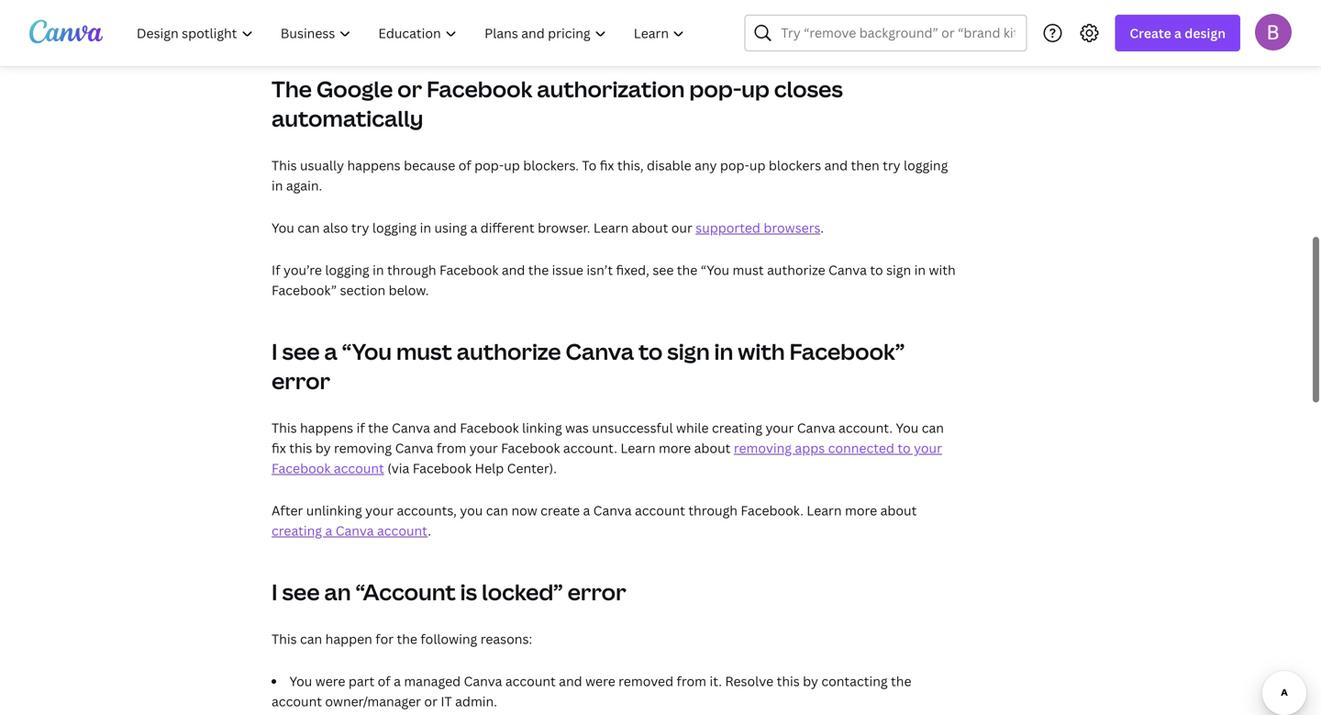Task type: locate. For each thing, give the bounding box(es) containing it.
see left an
[[282, 577, 320, 607]]

0 horizontal spatial sign
[[668, 336, 710, 366]]

a inside you were part of a managed canva account and were removed from it. resolve this by contacting the account owner/manager or it admin.
[[394, 672, 401, 690]]

sign
[[887, 261, 912, 279], [668, 336, 710, 366]]

from
[[437, 439, 467, 457], [677, 672, 707, 690]]

i
[[272, 336, 278, 366], [272, 577, 278, 607]]

1 vertical spatial of
[[378, 672, 391, 690]]

of right because
[[459, 157, 472, 174]]

authorize inside i see a "you must authorize canva to sign in with facebook" error
[[457, 336, 561, 366]]

logging up the section
[[325, 261, 370, 279]]

2 vertical spatial learn
[[807, 502, 842, 519]]

1 horizontal spatial facebook"
[[790, 336, 905, 366]]

of right 'part'
[[378, 672, 391, 690]]

1 vertical spatial with
[[738, 336, 785, 366]]

create
[[541, 502, 580, 519]]

0 vertical spatial authorize
[[768, 261, 826, 279]]

1 vertical spatial .
[[428, 522, 431, 539]]

1 vertical spatial must
[[397, 336, 452, 366]]

1 horizontal spatial fix
[[600, 157, 615, 174]]

0 horizontal spatial more
[[659, 439, 691, 457]]

try right then
[[883, 157, 901, 174]]

3 this from the top
[[272, 630, 297, 648]]

from inside you were part of a managed canva account and were removed from it. resolve this by contacting the account owner/manager or it admin.
[[677, 672, 707, 690]]

through up 'below.'
[[387, 261, 437, 279]]

facebook down using
[[440, 261, 499, 279]]

happens left the if
[[300, 419, 354, 437]]

you for you can also try logging in using a different browser. learn about our supported browsers .
[[272, 219, 295, 236]]

your inside removing apps connected to your facebook account
[[914, 439, 943, 457]]

or inside you were part of a managed canva account and were removed from it. resolve this by contacting the account owner/manager or it admin.
[[425, 693, 438, 710]]

logging right then
[[904, 157, 949, 174]]

facebook inside if you're logging in through facebook and the issue isn't fixed, see the "you must authorize canva to sign in with facebook" section below.
[[440, 261, 499, 279]]

account down removing apps connected to your facebook account
[[635, 502, 686, 519]]

1 horizontal spatial authorize
[[768, 261, 826, 279]]

an
[[324, 577, 351, 607]]

removing down the if
[[334, 439, 392, 457]]

the down 'our'
[[677, 261, 698, 279]]

2 vertical spatial to
[[898, 439, 911, 457]]

account. up connected
[[839, 419, 893, 437]]

you
[[460, 502, 483, 519]]

about down while
[[695, 439, 731, 457]]

. inside after unlinking your accounts, you can now create a canva account through facebook. learn more about creating a canva account .
[[428, 522, 431, 539]]

. down blockers
[[821, 219, 824, 236]]

0 horizontal spatial facebook"
[[272, 281, 337, 299]]

i see a "you must authorize canva to sign in with facebook" error
[[272, 336, 905, 396]]

to inside if you're logging in through facebook and the issue isn't fixed, see the "you must authorize canva to sign in with facebook" section below.
[[871, 261, 884, 279]]

in inside this usually happens because of pop-up blockers. to fix this, disable any pop-up blockers and then try logging in again.
[[272, 177, 283, 194]]

were left 'removed'
[[586, 672, 616, 690]]

1 horizontal spatial logging
[[373, 219, 417, 236]]

1 vertical spatial more
[[845, 502, 878, 519]]

1 vertical spatial fix
[[272, 439, 286, 457]]

in
[[272, 177, 283, 194], [420, 219, 431, 236], [373, 261, 384, 279], [915, 261, 926, 279], [715, 336, 734, 366]]

removed
[[619, 672, 674, 690]]

learn right facebook.
[[807, 502, 842, 519]]

of
[[459, 157, 472, 174], [378, 672, 391, 690]]

1 i from the top
[[272, 336, 278, 366]]

error
[[272, 366, 331, 396], [568, 577, 627, 607]]

learn down the unsuccessful
[[621, 439, 656, 457]]

. down accounts,
[[428, 522, 431, 539]]

facebook up center).
[[501, 439, 560, 457]]

authorize
[[768, 261, 826, 279], [457, 336, 561, 366]]

you inside this happens if the canva and facebook linking was unsuccessful while creating your canva account. you can fix this by removing canva from your facebook account. learn more about
[[896, 419, 919, 437]]

sign inside i see a "you must authorize canva to sign in with facebook" error
[[668, 336, 710, 366]]

admin.
[[455, 693, 497, 710]]

removing inside this happens if the canva and facebook linking was unsuccessful while creating your canva account. you can fix this by removing canva from your facebook account. learn more about
[[334, 439, 392, 457]]

see inside i see a "you must authorize canva to sign in with facebook" error
[[282, 336, 320, 366]]

0 vertical spatial see
[[653, 261, 674, 279]]

i see an "account is locked" error
[[272, 577, 627, 607]]

more down connected
[[845, 502, 878, 519]]

supported
[[696, 219, 761, 236]]

see down you're
[[282, 336, 320, 366]]

this can happen for the following reasons:
[[272, 630, 533, 648]]

must down the supported browsers link
[[733, 261, 764, 279]]

2 vertical spatial this
[[272, 630, 297, 648]]

logging left using
[[373, 219, 417, 236]]

through
[[387, 261, 437, 279], [689, 502, 738, 519]]

0 horizontal spatial this
[[289, 439, 312, 457]]

facebook
[[427, 74, 533, 104], [440, 261, 499, 279], [460, 419, 519, 437], [501, 439, 560, 457], [272, 459, 331, 477], [413, 459, 472, 477]]

managed
[[404, 672, 461, 690]]

in inside i see a "you must authorize canva to sign in with facebook" error
[[715, 336, 734, 366]]

1 horizontal spatial must
[[733, 261, 764, 279]]

and
[[825, 157, 848, 174], [502, 261, 525, 279], [434, 419, 457, 437], [559, 672, 583, 690]]

0 horizontal spatial to
[[639, 336, 663, 366]]

0 horizontal spatial about
[[632, 219, 669, 236]]

0 horizontal spatial creating
[[272, 522, 322, 539]]

see inside if you're logging in through facebook and the issue isn't fixed, see the "you must authorize canva to sign in with facebook" section below.
[[653, 261, 674, 279]]

the
[[529, 261, 549, 279], [677, 261, 698, 279], [368, 419, 389, 437], [397, 630, 418, 648], [891, 672, 912, 690]]

this inside this usually happens because of pop-up blockers. to fix this, disable any pop-up blockers and then try logging in again.
[[272, 157, 297, 174]]

1 vertical spatial to
[[639, 336, 663, 366]]

different
[[481, 219, 535, 236]]

the right contacting
[[891, 672, 912, 690]]

account. down was
[[564, 439, 618, 457]]

must down 'below.'
[[397, 336, 452, 366]]

0 vertical spatial more
[[659, 439, 691, 457]]

about inside after unlinking your accounts, you can now create a canva account through facebook. learn more about creating a canva account .
[[881, 502, 917, 519]]

about left 'our'
[[632, 219, 669, 236]]

facebook down top level navigation element
[[427, 74, 533, 104]]

0 horizontal spatial logging
[[325, 261, 370, 279]]

i left an
[[272, 577, 278, 607]]

and left 'removed'
[[559, 672, 583, 690]]

2 horizontal spatial logging
[[904, 157, 949, 174]]

bob builder image
[[1256, 14, 1293, 50]]

connected
[[829, 439, 895, 457]]

1 horizontal spatial sign
[[887, 261, 912, 279]]

2 horizontal spatial to
[[898, 439, 911, 457]]

from up '(via facebook help center).'
[[437, 439, 467, 457]]

happens
[[347, 157, 401, 174], [300, 419, 354, 437]]

1 horizontal spatial this
[[777, 672, 800, 690]]

0 vertical spatial or
[[398, 74, 422, 104]]

1 vertical spatial learn
[[621, 439, 656, 457]]

and inside if you're logging in through facebook and the issue isn't fixed, see the "you must authorize canva to sign in with facebook" section below.
[[502, 261, 525, 279]]

fix up after
[[272, 439, 286, 457]]

0 vertical spatial fix
[[600, 157, 615, 174]]

with
[[929, 261, 956, 279], [738, 336, 785, 366]]

1 horizontal spatial creating
[[712, 419, 763, 437]]

up left the closes
[[742, 74, 770, 104]]

can
[[298, 219, 320, 236], [922, 419, 945, 437], [486, 502, 509, 519], [300, 630, 322, 648]]

the right the if
[[368, 419, 389, 437]]

0 horizontal spatial must
[[397, 336, 452, 366]]

1 horizontal spatial removing
[[734, 439, 792, 457]]

creating right while
[[712, 419, 763, 437]]

1 horizontal spatial error
[[568, 577, 627, 607]]

i for i see an "account is locked" error
[[272, 577, 278, 607]]

removing
[[334, 439, 392, 457], [734, 439, 792, 457]]

1 horizontal spatial more
[[845, 502, 878, 519]]

account left "(via"
[[334, 459, 384, 477]]

you for you were part of a managed canva account and were removed from it. resolve this by contacting the account owner/manager or it admin.
[[290, 672, 312, 690]]

0 vertical spatial by
[[316, 439, 331, 457]]

or right google
[[398, 74, 422, 104]]

1 vertical spatial by
[[803, 672, 819, 690]]

0 horizontal spatial fix
[[272, 439, 286, 457]]

this
[[272, 157, 297, 174], [272, 419, 297, 437], [272, 630, 297, 648]]

1 vertical spatial error
[[568, 577, 627, 607]]

2 removing from the left
[[734, 439, 792, 457]]

can inside after unlinking your accounts, you can now create a canva account through facebook. learn more about creating a canva account .
[[486, 502, 509, 519]]

i inside i see a "you must authorize canva to sign in with facebook" error
[[272, 336, 278, 366]]

up inside the google or facebook authorization pop-up closes automatically
[[742, 74, 770, 104]]

1 vertical spatial sign
[[668, 336, 710, 366]]

0 horizontal spatial removing
[[334, 439, 392, 457]]

authorize down browsers on the right top
[[768, 261, 826, 279]]

the inside you were part of a managed canva account and were removed from it. resolve this by contacting the account owner/manager or it admin.
[[891, 672, 912, 690]]

0 horizontal spatial error
[[272, 366, 331, 396]]

fix inside this happens if the canva and facebook linking was unsuccessful while creating your canva account. you can fix this by removing canva from your facebook account. learn more about
[[272, 439, 286, 457]]

1 vertical spatial creating
[[272, 522, 322, 539]]

and down the 'different'
[[502, 261, 525, 279]]

part
[[349, 672, 375, 690]]

pop- for of
[[475, 157, 504, 174]]

disable
[[647, 157, 692, 174]]

2 i from the top
[[272, 577, 278, 607]]

this
[[289, 439, 312, 457], [777, 672, 800, 690]]

0 vertical spatial happens
[[347, 157, 401, 174]]

were left 'part'
[[316, 672, 346, 690]]

see for locked"
[[282, 577, 320, 607]]

1 vertical spatial see
[[282, 336, 320, 366]]

1 vertical spatial i
[[272, 577, 278, 607]]

more
[[659, 439, 691, 457], [845, 502, 878, 519]]

2 were from the left
[[586, 672, 616, 690]]

help
[[475, 459, 504, 477]]

0 horizontal spatial account.
[[564, 439, 618, 457]]

were
[[316, 672, 346, 690], [586, 672, 616, 690]]

0 horizontal spatial were
[[316, 672, 346, 690]]

more down while
[[659, 439, 691, 457]]

logging inside if you're logging in through facebook and the issue isn't fixed, see the "you must authorize canva to sign in with facebook" section below.
[[325, 261, 370, 279]]

to inside removing apps connected to your facebook account
[[898, 439, 911, 457]]

creating inside this happens if the canva and facebook linking was unsuccessful while creating your canva account. you can fix this by removing canva from your facebook account. learn more about
[[712, 419, 763, 437]]

i down if at the left top of page
[[272, 336, 278, 366]]

from left it.
[[677, 672, 707, 690]]

1 horizontal spatial of
[[459, 157, 472, 174]]

0 horizontal spatial by
[[316, 439, 331, 457]]

0 horizontal spatial authorize
[[457, 336, 561, 366]]

creating
[[712, 419, 763, 437], [272, 522, 322, 539]]

see right fixed,
[[653, 261, 674, 279]]

1 this from the top
[[272, 157, 297, 174]]

pop-
[[690, 74, 742, 104], [475, 157, 504, 174], [721, 157, 750, 174]]

happens inside this happens if the canva and facebook linking was unsuccessful while creating your canva account. you can fix this by removing canva from your facebook account. learn more about
[[300, 419, 354, 437]]

happens right usually
[[347, 157, 401, 174]]

pop- inside the google or facebook authorization pop-up closes automatically
[[690, 74, 742, 104]]

"account
[[356, 577, 456, 607]]

up
[[742, 74, 770, 104], [504, 157, 520, 174], [750, 157, 766, 174]]

about inside this happens if the canva and facebook linking was unsuccessful while creating your canva account. you can fix this by removing canva from your facebook account. learn more about
[[695, 439, 731, 457]]

0 vertical spatial logging
[[904, 157, 949, 174]]

design
[[1185, 24, 1226, 42]]

through left facebook.
[[689, 502, 738, 519]]

canva
[[829, 261, 867, 279], [566, 336, 634, 366], [392, 419, 430, 437], [798, 419, 836, 437], [395, 439, 434, 457], [594, 502, 632, 519], [336, 522, 374, 539], [464, 672, 503, 690]]

about down connected
[[881, 502, 917, 519]]

learn inside after unlinking your accounts, you can now create a canva account through facebook. learn more about creating a canva account .
[[807, 502, 842, 519]]

1 vertical spatial through
[[689, 502, 738, 519]]

0 vertical spatial facebook"
[[272, 281, 337, 299]]

2 this from the top
[[272, 419, 297, 437]]

this left happen
[[272, 630, 297, 648]]

1 vertical spatial authorize
[[457, 336, 561, 366]]

you inside you were part of a managed canva account and were removed from it. resolve this by contacting the account owner/manager or it admin.
[[290, 672, 312, 690]]

0 vertical spatial to
[[871, 261, 884, 279]]

0 vertical spatial try
[[883, 157, 901, 174]]

removing left 'apps'
[[734, 439, 792, 457]]

0 vertical spatial from
[[437, 439, 467, 457]]

1 horizontal spatial about
[[695, 439, 731, 457]]

happens inside this usually happens because of pop-up blockers. to fix this, disable any pop-up blockers and then try logging in again.
[[347, 157, 401, 174]]

the right for
[[397, 630, 418, 648]]

0 vertical spatial creating
[[712, 419, 763, 437]]

0 vertical spatial i
[[272, 336, 278, 366]]

0 vertical spatial with
[[929, 261, 956, 279]]

1 vertical spatial from
[[677, 672, 707, 690]]

is
[[461, 577, 477, 607]]

account
[[334, 459, 384, 477], [635, 502, 686, 519], [377, 522, 428, 539], [506, 672, 556, 690], [272, 693, 322, 710]]

2 vertical spatial logging
[[325, 261, 370, 279]]

1 horizontal spatial from
[[677, 672, 707, 690]]

closes
[[775, 74, 843, 104]]

account down reasons: at the left bottom of page
[[506, 672, 556, 690]]

try inside this usually happens because of pop-up blockers. to fix this, disable any pop-up blockers and then try logging in again.
[[883, 157, 901, 174]]

try right also
[[352, 219, 369, 236]]

you can also try logging in using a different browser. learn about our supported browsers .
[[272, 219, 824, 236]]

automatically
[[272, 103, 424, 133]]

below.
[[389, 281, 429, 299]]

error inside i see a "you must authorize canva to sign in with facebook" error
[[272, 366, 331, 396]]

your right connected
[[914, 439, 943, 457]]

1 vertical spatial you
[[896, 419, 919, 437]]

by
[[316, 439, 331, 457], [803, 672, 819, 690]]

0 vertical spatial of
[[459, 157, 472, 174]]

1 horizontal spatial try
[[883, 157, 901, 174]]

this up after
[[289, 439, 312, 457]]

1 horizontal spatial to
[[871, 261, 884, 279]]

our
[[672, 219, 693, 236]]

1 horizontal spatial were
[[586, 672, 616, 690]]

about
[[632, 219, 669, 236], [695, 439, 731, 457], [881, 502, 917, 519]]

1 vertical spatial this
[[777, 672, 800, 690]]

1 vertical spatial about
[[695, 439, 731, 457]]

facebook" inside if you're logging in through facebook and the issue isn't fixed, see the "you must authorize canva to sign in with facebook" section below.
[[272, 281, 337, 299]]

2 vertical spatial about
[[881, 502, 917, 519]]

"you down supported
[[701, 261, 730, 279]]

1 horizontal spatial or
[[425, 693, 438, 710]]

to
[[871, 261, 884, 279], [639, 336, 663, 366], [898, 439, 911, 457]]

this right resolve
[[777, 672, 800, 690]]

and up '(via facebook help center).'
[[434, 419, 457, 437]]

this inside this happens if the canva and facebook linking was unsuccessful while creating your canva account. you can fix this by removing canva from your facebook account. learn more about
[[272, 419, 297, 437]]

see for authorize
[[282, 336, 320, 366]]

using
[[435, 219, 467, 236]]

1 horizontal spatial account.
[[839, 419, 893, 437]]

pop- right because
[[475, 157, 504, 174]]

and left then
[[825, 157, 848, 174]]

fix
[[600, 157, 615, 174], [272, 439, 286, 457]]

your up creating a canva account link
[[366, 502, 394, 519]]

1 vertical spatial or
[[425, 693, 438, 710]]

0 horizontal spatial with
[[738, 336, 785, 366]]

0 vertical spatial account.
[[839, 419, 893, 437]]

1 vertical spatial facebook"
[[790, 336, 905, 366]]

2 horizontal spatial about
[[881, 502, 917, 519]]

learn up isn't
[[594, 219, 629, 236]]

a
[[1175, 24, 1182, 42], [471, 219, 478, 236], [324, 336, 338, 366], [583, 502, 591, 519], [325, 522, 333, 539], [394, 672, 401, 690]]

facebook up after
[[272, 459, 331, 477]]

0 horizontal spatial .
[[428, 522, 431, 539]]

0 vertical spatial "you
[[701, 261, 730, 279]]

pop- up any
[[690, 74, 742, 104]]

logging
[[904, 157, 949, 174], [373, 219, 417, 236], [325, 261, 370, 279]]

learn inside this happens if the canva and facebook linking was unsuccessful while creating your canva account. you can fix this by removing canva from your facebook account. learn more about
[[621, 439, 656, 457]]

0 vertical spatial error
[[272, 366, 331, 396]]

up for closes
[[742, 74, 770, 104]]

.
[[821, 219, 824, 236], [428, 522, 431, 539]]

1 vertical spatial this
[[272, 419, 297, 437]]

facebook"
[[272, 281, 337, 299], [790, 336, 905, 366]]

1 horizontal spatial by
[[803, 672, 819, 690]]

1 vertical spatial try
[[352, 219, 369, 236]]

by up unlinking on the bottom of the page
[[316, 439, 331, 457]]

because
[[404, 157, 456, 174]]

by left contacting
[[803, 672, 819, 690]]

"you
[[701, 261, 730, 279], [342, 336, 392, 366]]

fix right to
[[600, 157, 615, 174]]

it
[[441, 693, 452, 710]]

through inside if you're logging in through facebook and the issue isn't fixed, see the "you must authorize canva to sign in with facebook" section below.
[[387, 261, 437, 279]]

or
[[398, 74, 422, 104], [425, 693, 438, 710]]

0 vertical spatial you
[[272, 219, 295, 236]]

browser.
[[538, 219, 591, 236]]

you were part of a managed canva account and were removed from it. resolve this by contacting the account owner/manager or it admin.
[[272, 672, 912, 710]]

this up again.
[[272, 157, 297, 174]]

this left the if
[[272, 419, 297, 437]]

creating down after
[[272, 522, 322, 539]]

through inside after unlinking your accounts, you can now create a canva account through facebook. learn more about creating a canva account .
[[689, 502, 738, 519]]

or left it
[[425, 693, 438, 710]]

usually
[[300, 157, 344, 174]]

"you down the section
[[342, 336, 392, 366]]

0 vertical spatial must
[[733, 261, 764, 279]]

you
[[272, 219, 295, 236], [896, 419, 919, 437], [290, 672, 312, 690]]

this inside you were part of a managed canva account and were removed from it. resolve this by contacting the account owner/manager or it admin.
[[777, 672, 800, 690]]

Try "remove background" or "brand kit" search field
[[782, 16, 1016, 50]]

this usually happens because of pop-up blockers. to fix this, disable any pop-up blockers and then try logging in again.
[[272, 157, 949, 194]]

0 horizontal spatial of
[[378, 672, 391, 690]]

authorize up linking
[[457, 336, 561, 366]]

0 horizontal spatial from
[[437, 439, 467, 457]]

creating inside after unlinking your accounts, you can now create a canva account through facebook. learn more about creating a canva account .
[[272, 522, 322, 539]]

1 removing from the left
[[334, 439, 392, 457]]

up left blockers.
[[504, 157, 520, 174]]

0 vertical spatial this
[[289, 439, 312, 457]]

1 vertical spatial "you
[[342, 336, 392, 366]]



Task type: describe. For each thing, give the bounding box(es) containing it.
removing apps connected to your facebook account
[[272, 439, 943, 477]]

can inside this happens if the canva and facebook linking was unsuccessful while creating your canva account. you can fix this by removing canva from your facebook account. learn more about
[[922, 419, 945, 437]]

(via
[[388, 459, 410, 477]]

isn't
[[587, 261, 613, 279]]

account inside removing apps connected to your facebook account
[[334, 459, 384, 477]]

by inside you were part of a managed canva account and were removed from it. resolve this by contacting the account owner/manager or it admin.
[[803, 672, 819, 690]]

by inside this happens if the canva and facebook linking was unsuccessful while creating your canva account. you can fix this by removing canva from your facebook account. learn more about
[[316, 439, 331, 457]]

if you're logging in through facebook and the issue isn't fixed, see the "you must authorize canva to sign in with facebook" section below.
[[272, 261, 956, 299]]

this inside this happens if the canva and facebook linking was unsuccessful while creating your canva account. you can fix this by removing canva from your facebook account. learn more about
[[289, 439, 312, 457]]

accounts,
[[397, 502, 457, 519]]

locked"
[[482, 577, 563, 607]]

your up facebook.
[[766, 419, 794, 437]]

again.
[[286, 177, 322, 194]]

the left issue at the left top of the page
[[529, 261, 549, 279]]

canva inside if you're logging in through facebook and the issue isn't fixed, see the "you must authorize canva to sign in with facebook" section below.
[[829, 261, 867, 279]]

must inside if you're logging in through facebook and the issue isn't fixed, see the "you must authorize canva to sign in with facebook" section below.
[[733, 261, 764, 279]]

owner/manager
[[325, 693, 421, 710]]

account down accounts,
[[377, 522, 428, 539]]

more inside after unlinking your accounts, you can now create a canva account through facebook. learn more about creating a canva account .
[[845, 502, 878, 519]]

to
[[582, 157, 597, 174]]

browsers
[[764, 219, 821, 236]]

1 vertical spatial logging
[[373, 219, 417, 236]]

or inside the google or facebook authorization pop-up closes automatically
[[398, 74, 422, 104]]

this for this happens if the canva and facebook linking was unsuccessful while creating your canva account. you can fix this by removing canva from your facebook account. learn more about
[[272, 419, 297, 437]]

more inside this happens if the canva and facebook linking was unsuccessful while creating your canva account. you can fix this by removing canva from your facebook account. learn more about
[[659, 439, 691, 457]]

create a design
[[1130, 24, 1226, 42]]

up for blockers.
[[504, 157, 520, 174]]

happen
[[326, 630, 373, 648]]

after unlinking your accounts, you can now create a canva account through facebook. learn more about creating a canva account .
[[272, 502, 917, 539]]

"you inside if you're logging in through facebook and the issue isn't fixed, see the "you must authorize canva to sign in with facebook" section below.
[[701, 261, 730, 279]]

of inside you were part of a managed canva account and were removed from it. resolve this by contacting the account owner/manager or it admin.
[[378, 672, 391, 690]]

blockers.
[[523, 157, 579, 174]]

contacting
[[822, 672, 888, 690]]

you're
[[284, 261, 322, 279]]

pop- right any
[[721, 157, 750, 174]]

if
[[357, 419, 365, 437]]

account left owner/manager
[[272, 693, 322, 710]]

top level navigation element
[[125, 15, 701, 51]]

0 vertical spatial learn
[[594, 219, 629, 236]]

was
[[566, 419, 589, 437]]

center).
[[507, 459, 557, 477]]

your inside after unlinking your accounts, you can now create a canva account through facebook. learn more about creating a canva account .
[[366, 502, 394, 519]]

to inside i see a "you must authorize canva to sign in with facebook" error
[[639, 336, 663, 366]]

now
[[512, 502, 538, 519]]

and inside you were part of a managed canva account and were removed from it. resolve this by contacting the account owner/manager or it admin.
[[559, 672, 583, 690]]

up left blockers
[[750, 157, 766, 174]]

facebook up the help
[[460, 419, 519, 437]]

the google or facebook authorization pop-up closes automatically
[[272, 74, 843, 133]]

this for this can happen for the following reasons:
[[272, 630, 297, 648]]

create a design button
[[1116, 15, 1241, 51]]

from inside this happens if the canva and facebook linking was unsuccessful while creating your canva account. you can fix this by removing canva from your facebook account. learn more about
[[437, 439, 467, 457]]

logging inside this usually happens because of pop-up blockers. to fix this, disable any pop-up blockers and then try logging in again.
[[904, 157, 949, 174]]

creating a canva account link
[[272, 522, 428, 539]]

the inside this happens if the canva and facebook linking was unsuccessful while creating your canva account. you can fix this by removing canva from your facebook account. learn more about
[[368, 419, 389, 437]]

linking
[[522, 419, 562, 437]]

and inside this usually happens because of pop-up blockers. to fix this, disable any pop-up blockers and then try logging in again.
[[825, 157, 848, 174]]

1 vertical spatial account.
[[564, 439, 618, 457]]

for
[[376, 630, 394, 648]]

the
[[272, 74, 312, 104]]

a inside i see a "you must authorize canva to sign in with facebook" error
[[324, 336, 338, 366]]

apps
[[795, 439, 825, 457]]

facebook inside the google or facebook authorization pop-up closes automatically
[[427, 74, 533, 104]]

after
[[272, 502, 303, 519]]

fix inside this usually happens because of pop-up blockers. to fix this, disable any pop-up blockers and then try logging in again.
[[600, 157, 615, 174]]

canva inside you were part of a managed canva account and were removed from it. resolve this by contacting the account owner/manager or it admin.
[[464, 672, 503, 690]]

this,
[[618, 157, 644, 174]]

facebook" inside i see a "you must authorize canva to sign in with facebook" error
[[790, 336, 905, 366]]

unsuccessful
[[592, 419, 673, 437]]

create
[[1130, 24, 1172, 42]]

this for this usually happens because of pop-up blockers. to fix this, disable any pop-up blockers and then try logging in again.
[[272, 157, 297, 174]]

this happens if the canva and facebook linking was unsuccessful while creating your canva account. you can fix this by removing canva from your facebook account. learn more about
[[272, 419, 945, 457]]

facebook.
[[741, 502, 804, 519]]

section
[[340, 281, 386, 299]]

and inside this happens if the canva and facebook linking was unsuccessful while creating your canva account. you can fix this by removing canva from your facebook account. learn more about
[[434, 419, 457, 437]]

(via facebook help center).
[[384, 459, 557, 477]]

1 were from the left
[[316, 672, 346, 690]]

removing apps connected to your facebook account link
[[272, 439, 943, 477]]

resolve
[[726, 672, 774, 690]]

your up the help
[[470, 439, 498, 457]]

of inside this usually happens because of pop-up blockers. to fix this, disable any pop-up blockers and then try logging in again.
[[459, 157, 472, 174]]

removing inside removing apps connected to your facebook account
[[734, 439, 792, 457]]

fixed,
[[616, 261, 650, 279]]

also
[[323, 219, 348, 236]]

canva inside i see a "you must authorize canva to sign in with facebook" error
[[566, 336, 634, 366]]

then
[[851, 157, 880, 174]]

with inside i see a "you must authorize canva to sign in with facebook" error
[[738, 336, 785, 366]]

authorize inside if you're logging in through facebook and the issue isn't fixed, see the "you must authorize canva to sign in with facebook" section below.
[[768, 261, 826, 279]]

facebook right "(via"
[[413, 459, 472, 477]]

issue
[[552, 261, 584, 279]]

supported browsers link
[[696, 219, 821, 236]]

0 vertical spatial about
[[632, 219, 669, 236]]

any
[[695, 157, 717, 174]]

0 vertical spatial .
[[821, 219, 824, 236]]

with inside if you're logging in through facebook and the issue isn't fixed, see the "you must authorize canva to sign in with facebook" section below.
[[929, 261, 956, 279]]

authorization
[[537, 74, 685, 104]]

facebook inside removing apps connected to your facebook account
[[272, 459, 331, 477]]

following
[[421, 630, 478, 648]]

if
[[272, 261, 281, 279]]

blockers
[[769, 157, 822, 174]]

i for i see a "you must authorize canva to sign in with facebook" error
[[272, 336, 278, 366]]

reasons:
[[481, 630, 533, 648]]

it.
[[710, 672, 722, 690]]

0 horizontal spatial try
[[352, 219, 369, 236]]

google
[[317, 74, 393, 104]]

must inside i see a "you must authorize canva to sign in with facebook" error
[[397, 336, 452, 366]]

a inside dropdown button
[[1175, 24, 1182, 42]]

sign inside if you're logging in through facebook and the issue isn't fixed, see the "you must authorize canva to sign in with facebook" section below.
[[887, 261, 912, 279]]

"you inside i see a "you must authorize canva to sign in with facebook" error
[[342, 336, 392, 366]]

pop- for authorization
[[690, 74, 742, 104]]

unlinking
[[306, 502, 362, 519]]

while
[[677, 419, 709, 437]]



Task type: vqa. For each thing, say whether or not it's contained in the screenshot.
middle This
yes



